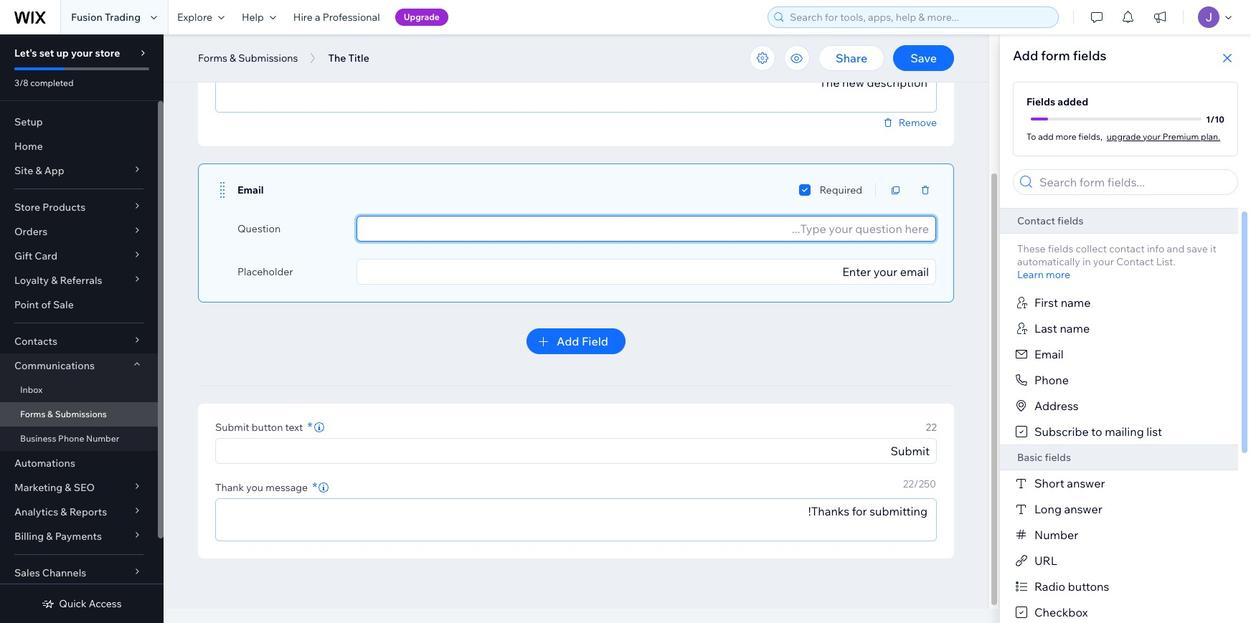 Task type: vqa. For each thing, say whether or not it's contained in the screenshot.
'images'
no



Task type: locate. For each thing, give the bounding box(es) containing it.
* right the message
[[312, 479, 317, 496]]

1 vertical spatial your
[[1143, 131, 1161, 142]]

0 horizontal spatial forms
[[20, 409, 46, 420]]

19
[[897, 49, 908, 62]]

explore
[[177, 11, 212, 24]]

fields left in
[[1048, 243, 1074, 255]]

fields up collect
[[1058, 215, 1084, 228]]

your right in
[[1094, 255, 1115, 268]]

email up question
[[238, 184, 264, 197]]

1 vertical spatial name
[[1060, 322, 1090, 336]]

to
[[1092, 425, 1103, 439]]

22 for 22 / 250
[[903, 478, 914, 491]]

1 horizontal spatial forms
[[198, 52, 227, 65]]

1 vertical spatial phone
[[58, 433, 84, 444]]

submissions down inbox link
[[55, 409, 107, 420]]

1 horizontal spatial your
[[1094, 255, 1115, 268]]

forms
[[198, 52, 227, 65], [20, 409, 46, 420]]

these
[[1018, 243, 1046, 255]]

more inside the these fields collect contact info and save it automatically in your contact list. learn more
[[1046, 268, 1071, 281]]

the title
[[328, 52, 369, 65]]

1 vertical spatial more
[[1046, 268, 1071, 281]]

& left description
[[230, 52, 236, 65]]

form
[[1042, 47, 1071, 64]]

0 horizontal spatial number
[[86, 433, 119, 444]]

add field button
[[527, 329, 626, 355]]

more right learn
[[1046, 268, 1071, 281]]

marketing & seo button
[[0, 476, 158, 500]]

& inside "button"
[[230, 52, 236, 65]]

0 vertical spatial forms & submissions
[[198, 52, 298, 65]]

more
[[1056, 131, 1077, 142], [1046, 268, 1071, 281]]

communications button
[[0, 354, 158, 378]]

learn
[[1018, 268, 1044, 281]]

forms & submissions inside "button"
[[198, 52, 298, 65]]

add field
[[557, 334, 609, 349]]

0 vertical spatial your
[[71, 47, 93, 60]]

2 horizontal spatial /
[[1211, 114, 1215, 125]]

number down long
[[1035, 528, 1079, 543]]

1 horizontal spatial email
[[1035, 347, 1064, 362]]

to
[[1027, 131, 1037, 142]]

& right loyalty
[[51, 274, 58, 287]]

/
[[908, 49, 912, 62], [1211, 114, 1215, 125], [914, 478, 919, 491]]

e.g., Submit field
[[220, 439, 932, 464]]

& inside popup button
[[61, 506, 67, 519]]

business phone number
[[20, 433, 119, 444]]

3/8 completed
[[14, 78, 74, 88]]

1 horizontal spatial 22
[[926, 421, 937, 434]]

1 vertical spatial answer
[[1065, 502, 1103, 517]]

form description
[[215, 52, 295, 65]]

phone inside sidebar element
[[58, 433, 84, 444]]

up
[[56, 47, 69, 60]]

upgrade button
[[395, 9, 448, 26]]

22 up 250
[[926, 421, 937, 434]]

fields down subscribe
[[1045, 451, 1071, 464]]

1 vertical spatial contact
[[1117, 255, 1154, 268]]

0 vertical spatial name
[[1061, 296, 1091, 310]]

&
[[230, 52, 236, 65], [35, 164, 42, 177], [51, 274, 58, 287], [47, 409, 53, 420], [65, 482, 71, 494], [61, 506, 67, 519], [46, 530, 53, 543]]

submissions for the forms & submissions "button"
[[238, 52, 298, 65]]

forms inside "button"
[[198, 52, 227, 65]]

2 vertical spatial /
[[914, 478, 919, 491]]

* right text
[[307, 419, 313, 436]]

buttons
[[1068, 580, 1110, 594]]

& right site at left top
[[35, 164, 42, 177]]

contacts
[[14, 335, 57, 348]]

0 vertical spatial number
[[86, 433, 119, 444]]

10
[[1215, 114, 1225, 125]]

business
[[20, 433, 56, 444]]

1 horizontal spatial submissions
[[238, 52, 298, 65]]

1 vertical spatial forms
[[20, 409, 46, 420]]

1 vertical spatial email
[[1035, 347, 1064, 362]]

communications
[[14, 360, 95, 372]]

& inside dropdown button
[[46, 530, 53, 543]]

long
[[1035, 502, 1062, 517]]

and
[[1167, 243, 1185, 255]]

0 vertical spatial add
[[1013, 47, 1039, 64]]

fields for these
[[1048, 243, 1074, 255]]

& for analytics & reports popup button in the bottom left of the page
[[61, 506, 67, 519]]

add inside button
[[557, 334, 579, 349]]

1 horizontal spatial forms & submissions
[[198, 52, 298, 65]]

add left form
[[1013, 47, 1039, 64]]

thank
[[215, 482, 244, 494]]

1 vertical spatial /
[[1211, 114, 1215, 125]]

fields,
[[1079, 131, 1103, 142]]

short
[[1035, 477, 1065, 491]]

Type your question here... field
[[362, 217, 932, 241]]

submissions down help "button"
[[238, 52, 298, 65]]

number down forms & submissions link
[[86, 433, 119, 444]]

basic fields
[[1018, 451, 1071, 464]]

your
[[71, 47, 93, 60], [1143, 131, 1161, 142], [1094, 255, 1115, 268]]

share
[[836, 51, 868, 65]]

0 vertical spatial contact
[[1018, 215, 1056, 228]]

orders
[[14, 225, 48, 238]]

1
[[1207, 114, 1211, 125]]

& inside dropdown button
[[35, 164, 42, 177]]

premium
[[1163, 131, 1200, 142]]

number inside sidebar element
[[86, 433, 119, 444]]

field
[[582, 334, 609, 349]]

automations link
[[0, 451, 158, 476]]

name down first name
[[1060, 322, 1090, 336]]

added
[[1058, 95, 1089, 108]]

0 vertical spatial phone
[[1035, 373, 1069, 388]]

19 / 1000
[[897, 49, 937, 62]]

0 horizontal spatial 22
[[903, 478, 914, 491]]

1 horizontal spatial number
[[1035, 528, 1079, 543]]

answer
[[1067, 477, 1106, 491], [1065, 502, 1103, 517]]

let's set up your store
[[14, 47, 120, 60]]

address
[[1035, 399, 1079, 413]]

1 vertical spatial submissions
[[55, 409, 107, 420]]

& for site & app dropdown button
[[35, 164, 42, 177]]

contact up the 'these'
[[1018, 215, 1056, 228]]

billing
[[14, 530, 44, 543]]

1 horizontal spatial /
[[914, 478, 919, 491]]

0 vertical spatial more
[[1056, 131, 1077, 142]]

forms & submissions inside sidebar element
[[20, 409, 107, 420]]

setup link
[[0, 110, 158, 134]]

0 vertical spatial answer
[[1067, 477, 1106, 491]]

phone down forms & submissions link
[[58, 433, 84, 444]]

phone up address
[[1035, 373, 1069, 388]]

1 vertical spatial add
[[557, 334, 579, 349]]

1 vertical spatial 22
[[903, 478, 914, 491]]

share button
[[819, 45, 885, 71]]

fields right form
[[1073, 47, 1107, 64]]

your inside sidebar element
[[71, 47, 93, 60]]

1 vertical spatial forms & submissions
[[20, 409, 107, 420]]

button
[[252, 421, 283, 434]]

& left seo
[[65, 482, 71, 494]]

0 vertical spatial /
[[908, 49, 912, 62]]

0 horizontal spatial contact
[[1018, 215, 1056, 228]]

22
[[926, 421, 937, 434], [903, 478, 914, 491]]

forms & submissions down help
[[198, 52, 298, 65]]

/ for 22
[[914, 478, 919, 491]]

0 vertical spatial *
[[307, 419, 313, 436]]

1 horizontal spatial contact
[[1117, 255, 1154, 268]]

hire a professional
[[293, 11, 380, 24]]

it
[[1211, 243, 1217, 255]]

0 horizontal spatial your
[[71, 47, 93, 60]]

0 horizontal spatial email
[[238, 184, 264, 197]]

0 vertical spatial submissions
[[238, 52, 298, 65]]

0 horizontal spatial submissions
[[55, 409, 107, 420]]

forms down explore
[[198, 52, 227, 65]]

*
[[307, 419, 313, 436], [312, 479, 317, 496]]

quick
[[59, 598, 87, 611]]

e.g., Thanks for submitting! text field
[[216, 499, 937, 541]]

0 horizontal spatial phone
[[58, 433, 84, 444]]

None checkbox
[[800, 182, 811, 199]]

22 left 250
[[903, 478, 914, 491]]

0 horizontal spatial add
[[557, 334, 579, 349]]

analytics
[[14, 506, 58, 519]]

forms inside sidebar element
[[20, 409, 46, 420]]

fields
[[1027, 95, 1056, 108]]

submissions inside sidebar element
[[55, 409, 107, 420]]

add left field
[[557, 334, 579, 349]]

card
[[35, 250, 58, 263]]

name up last name in the right of the page
[[1061, 296, 1091, 310]]

point of sale link
[[0, 293, 158, 317]]

1 / 10
[[1207, 114, 1225, 125]]

forms & submissions up business phone number
[[20, 409, 107, 420]]

your right up
[[71, 47, 93, 60]]

forms down inbox
[[20, 409, 46, 420]]

0 horizontal spatial forms & submissions
[[20, 409, 107, 420]]

contact left list.
[[1117, 255, 1154, 268]]

fields inside the these fields collect contact info and save it automatically in your contact list. learn more
[[1048, 243, 1074, 255]]

0 vertical spatial email
[[238, 184, 264, 197]]

name for first name
[[1061, 296, 1091, 310]]

loyalty
[[14, 274, 49, 287]]

submissions
[[238, 52, 298, 65], [55, 409, 107, 420]]

1 horizontal spatial add
[[1013, 47, 1039, 64]]

Search form fields... field
[[1036, 170, 1234, 194]]

fields for basic
[[1045, 451, 1071, 464]]

gift
[[14, 250, 32, 263]]

last name
[[1035, 322, 1090, 336]]

1 vertical spatial number
[[1035, 528, 1079, 543]]

reports
[[69, 506, 107, 519]]

referrals
[[60, 274, 102, 287]]

1 horizontal spatial phone
[[1035, 373, 1069, 388]]

submissions inside "button"
[[238, 52, 298, 65]]

answer down 'short answer'
[[1065, 502, 1103, 517]]

0 vertical spatial 22
[[926, 421, 937, 434]]

2 vertical spatial your
[[1094, 255, 1115, 268]]

automations
[[14, 457, 75, 470]]

answer for short answer
[[1067, 477, 1106, 491]]

0 vertical spatial forms
[[198, 52, 227, 65]]

1 vertical spatial *
[[312, 479, 317, 496]]

description
[[242, 52, 295, 65]]

upgrade
[[1107, 131, 1141, 142]]

radio buttons
[[1035, 580, 1110, 594]]

forms & submissions for forms & submissions link
[[20, 409, 107, 420]]

your right upgrade
[[1143, 131, 1161, 142]]

thank you message *
[[215, 479, 317, 496]]

plan.
[[1201, 131, 1221, 142]]

forms & submissions link
[[0, 403, 158, 427]]

email down last on the right
[[1035, 347, 1064, 362]]

sidebar element
[[0, 34, 164, 624]]

more right "add"
[[1056, 131, 1077, 142]]

gift card
[[14, 250, 58, 263]]

& right billing
[[46, 530, 53, 543]]

& up business
[[47, 409, 53, 420]]

answer up long answer
[[1067, 477, 1106, 491]]

& left reports
[[61, 506, 67, 519]]

quick access
[[59, 598, 122, 611]]

0 horizontal spatial /
[[908, 49, 912, 62]]



Task type: describe. For each thing, give the bounding box(es) containing it.
forms for the forms & submissions "button"
[[198, 52, 227, 65]]

22 for 22
[[926, 421, 937, 434]]

& for the forms & submissions "button"
[[230, 52, 236, 65]]

contact
[[1110, 243, 1145, 255]]

point
[[14, 299, 39, 311]]

upgrade
[[404, 11, 440, 22]]

contacts button
[[0, 329, 158, 354]]

submissions for forms & submissions link
[[55, 409, 107, 420]]

the title button
[[321, 47, 377, 69]]

save
[[1187, 243, 1208, 255]]

add
[[1039, 131, 1054, 142]]

answer for long answer
[[1065, 502, 1103, 517]]

subscribe to mailing list
[[1035, 425, 1163, 439]]

url
[[1035, 554, 1058, 568]]

250
[[919, 478, 937, 491]]

sales
[[14, 567, 40, 580]]

app
[[44, 164, 64, 177]]

& for marketing & seo popup button
[[65, 482, 71, 494]]

orders button
[[0, 220, 158, 244]]

you
[[246, 482, 263, 494]]

home link
[[0, 134, 158, 159]]

long answer
[[1035, 502, 1103, 517]]

2 horizontal spatial your
[[1143, 131, 1161, 142]]

in
[[1083, 255, 1091, 268]]

seo
[[74, 482, 95, 494]]

home
[[14, 140, 43, 153]]

access
[[89, 598, 122, 611]]

quick access button
[[42, 598, 122, 611]]

subscribe
[[1035, 425, 1089, 439]]

sales channels button
[[0, 561, 158, 586]]

point of sale
[[14, 299, 74, 311]]

radio
[[1035, 580, 1066, 594]]

site & app
[[14, 164, 64, 177]]

short answer
[[1035, 477, 1106, 491]]

your inside the these fields collect contact info and save it automatically in your contact list. learn more
[[1094, 255, 1115, 268]]

inbox link
[[0, 378, 158, 403]]

Add placeholder text… field
[[362, 260, 932, 284]]

forms & submissions for the forms & submissions "button"
[[198, 52, 298, 65]]

analytics & reports
[[14, 506, 107, 519]]

fields for contact
[[1058, 215, 1084, 228]]

name for last name
[[1060, 322, 1090, 336]]

set
[[39, 47, 54, 60]]

loyalty & referrals button
[[0, 268, 158, 293]]

to add more fields, upgrade your premium plan.
[[1027, 131, 1221, 142]]

upgrade your premium plan. button
[[1107, 130, 1221, 143]]

text
[[285, 421, 303, 434]]

contact inside the these fields collect contact info and save it automatically in your contact list. learn more
[[1117, 255, 1154, 268]]

hire
[[293, 11, 313, 24]]

* for thank you message *
[[312, 479, 317, 496]]

completed
[[30, 78, 74, 88]]

save button
[[894, 45, 954, 71]]

store
[[14, 201, 40, 214]]

required
[[820, 184, 863, 197]]

billing & payments button
[[0, 525, 158, 549]]

learn more link
[[1018, 268, 1071, 281]]

remove button
[[882, 116, 937, 129]]

gift card button
[[0, 244, 158, 268]]

& for loyalty & referrals popup button
[[51, 274, 58, 287]]

marketing
[[14, 482, 63, 494]]

these fields collect contact info and save it automatically in your contact list. learn more
[[1018, 243, 1217, 281]]

info
[[1147, 243, 1165, 255]]

setup
[[14, 116, 43, 128]]

first name
[[1035, 296, 1091, 310]]

forms & submissions button
[[191, 47, 305, 69]]

/ for 19
[[908, 49, 912, 62]]

save
[[911, 51, 937, 65]]

first
[[1035, 296, 1059, 310]]

basic
[[1018, 451, 1043, 464]]

22 / 250
[[903, 478, 937, 491]]

contact fields
[[1018, 215, 1084, 228]]

remove
[[899, 116, 937, 129]]

add for add field
[[557, 334, 579, 349]]

sales channels
[[14, 567, 86, 580]]

store products
[[14, 201, 86, 214]]

collect
[[1076, 243, 1107, 255]]

add for add form fields
[[1013, 47, 1039, 64]]

forms for forms & submissions link
[[20, 409, 46, 420]]

of
[[41, 299, 51, 311]]

sale
[[53, 299, 74, 311]]

Search for tools, apps, help & more... field
[[786, 7, 1054, 27]]

site
[[14, 164, 33, 177]]

Add a short description... text field
[[216, 70, 937, 112]]

placeholder
[[238, 266, 293, 278]]

let's
[[14, 47, 37, 60]]

inbox
[[20, 385, 43, 395]]

fusion
[[71, 11, 102, 24]]

fields added
[[1027, 95, 1089, 108]]

checkbox
[[1035, 606, 1088, 620]]

* for submit button text *
[[307, 419, 313, 436]]

/ for 1
[[1211, 114, 1215, 125]]

mailing
[[1105, 425, 1144, 439]]

hire a professional link
[[285, 0, 389, 34]]

analytics & reports button
[[0, 500, 158, 525]]

fusion trading
[[71, 11, 141, 24]]

& for forms & submissions link
[[47, 409, 53, 420]]

loyalty & referrals
[[14, 274, 102, 287]]

payments
[[55, 530, 102, 543]]

trading
[[105, 11, 141, 24]]

& for billing & payments dropdown button at the bottom left of page
[[46, 530, 53, 543]]



